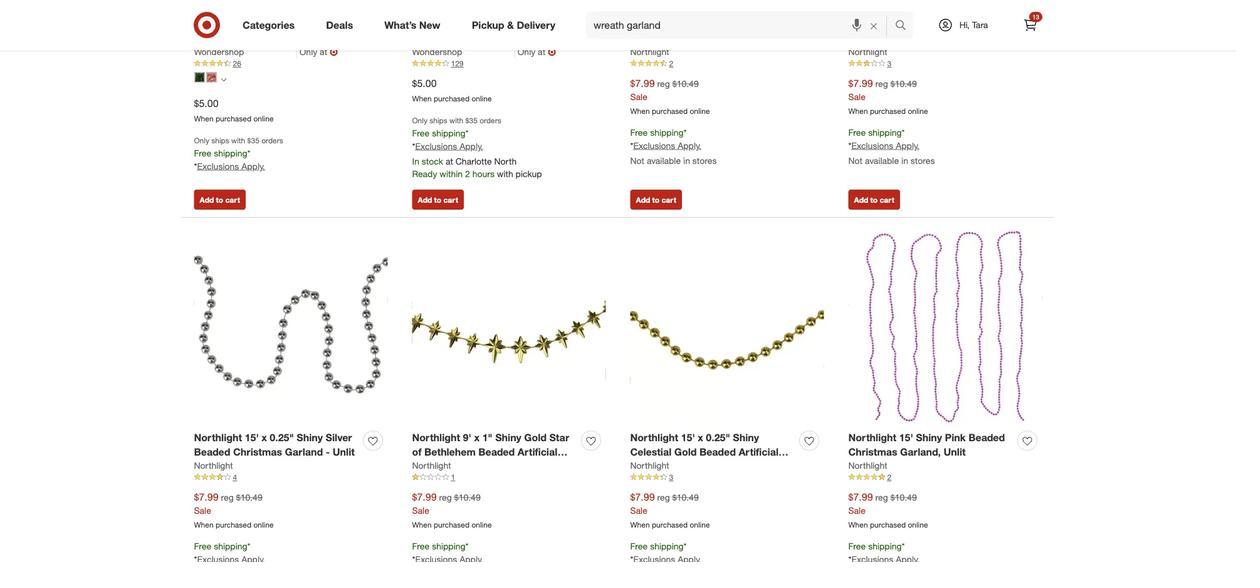 Task type: describe. For each thing, give the bounding box(es) containing it.
x for garland
[[262, 432, 267, 445]]

1
[[451, 473, 455, 483]]

online for northlight 9' northlight shiny gold bell beaded artificial christmas garland set - unlit
[[908, 106, 928, 116]]

9"
[[194, 18, 204, 30]]

9' unlit artificial pine christmas garland green - wondershop™
[[412, 18, 564, 45]]

deals link
[[315, 11, 369, 39]]

at for wreath
[[320, 46, 327, 57]]

star
[[549, 432, 569, 445]]

3 link for artificial
[[848, 58, 1042, 69]]

reg for northlight 15' shiny pink beaded christmas garland, unlit
[[875, 493, 888, 504]]

northlight link for northlight 9' x 1" shiny gold star of bethlehem beaded artificial christmas garland - unlit
[[412, 460, 451, 473]]

9" flocked bottle brush sisal mini artificial christmas wreath - wondershop™ link
[[194, 17, 358, 59]]

free inside only ships with $35 orders free shipping * * exclusions apply. in stock at  charlotte north ready within 2 hours with pickup
[[412, 128, 430, 139]]

wondershop™ inside 9' unlit artificial pine christmas garland green - wondershop™
[[492, 32, 557, 45]]

3 for christmas
[[669, 473, 673, 483]]

free shipping * * exclusions apply. not available in stores for beaded
[[848, 127, 935, 166]]

at for wondershop™
[[538, 46, 545, 57]]

northlight inside northlight 15' x 0.25" shiny celestial gold beaded artificial christmas garland - unlit
[[630, 432, 678, 445]]

4 link
[[194, 473, 388, 484]]

garland inside "northlight 9' jingle bell beaded christmas garland"
[[682, 32, 720, 45]]

brush
[[279, 18, 307, 30]]

delivery
[[517, 19, 555, 31]]

categories link
[[232, 11, 310, 39]]

what's new
[[384, 19, 440, 31]]

only ships with $35 orders free shipping * * exclusions apply.
[[194, 136, 283, 172]]

13 link
[[1017, 11, 1044, 39]]

$7.99 for northlight 9' x 1" shiny gold star of bethlehem beaded artificial christmas garland - unlit
[[412, 492, 437, 504]]

flocked
[[207, 18, 245, 30]]

$7.99 for northlight 15' x 0.25" shiny celestial gold beaded artificial christmas garland - unlit
[[630, 492, 655, 504]]

- inside 9' unlit artificial pine christmas garland green - wondershop™
[[485, 32, 489, 45]]

hi, tara
[[960, 19, 988, 30]]

- inside northlight 15' x 0.25" shiny celestial gold beaded artificial christmas garland - unlit
[[723, 461, 727, 473]]

of
[[412, 447, 422, 459]]

online for northlight 9' x 1" shiny gold star of bethlehem beaded artificial christmas garland - unlit
[[472, 521, 492, 530]]

northlight link for northlight 9' northlight shiny gold bell beaded artificial christmas garland set - unlit
[[848, 46, 887, 58]]

free shipping * * exclusions apply. not available in stores for garland
[[630, 127, 717, 166]]

pink image
[[207, 72, 217, 82]]

reg for northlight 9' x 1" shiny gold star of bethlehem beaded artificial christmas garland - unlit
[[439, 493, 452, 504]]

pickup
[[516, 168, 542, 179]]

pickup
[[472, 19, 504, 31]]

$10.49 for northlight 15' x 0.25" shiny silver beaded christmas garland - unlit
[[236, 493, 262, 504]]

unlit inside northlight 15' x 0.25" shiny celestial gold beaded artificial christmas garland - unlit
[[730, 461, 752, 473]]

reg for northlight 9' northlight shiny gold bell beaded artificial christmas garland set - unlit
[[875, 78, 888, 89]]

$7.99 for northlight 15' shiny pink beaded christmas garland, unlit
[[848, 492, 873, 504]]

charlotte
[[456, 156, 492, 167]]

in
[[412, 156, 419, 167]]

15' for gold
[[681, 432, 695, 445]]

northlight 9' x 1" shiny gold star of bethlehem beaded artificial christmas garland - unlit
[[412, 432, 569, 473]]

2 link for garland
[[630, 58, 824, 69]]

northlight 9' northlight shiny gold bell beaded artificial christmas garland set - unlit link
[[848, 17, 1013, 59]]

shipping inside "only ships with $35 orders free shipping * * exclusions apply."
[[214, 148, 247, 159]]

when for northlight 9' northlight shiny gold bell beaded artificial christmas garland set - unlit
[[848, 106, 868, 116]]

sale for northlight 9' jingle bell beaded christmas garland
[[630, 91, 647, 102]]

add to cart for northlight 9' jingle bell beaded christmas garland
[[636, 195, 676, 205]]

x for bethlehem
[[474, 432, 480, 445]]

¬ for wondershop™
[[548, 46, 556, 58]]

add to cart for northlight 9' northlight shiny gold bell beaded artificial christmas garland set - unlit
[[854, 195, 894, 205]]

only at ¬ for wreath
[[299, 46, 338, 58]]

stock
[[422, 156, 443, 167]]

pink
[[945, 432, 966, 445]]

sale for northlight 15' shiny pink beaded christmas garland, unlit
[[848, 506, 866, 517]]

15' for garland,
[[899, 432, 913, 445]]

$5.00 when purchased online for artificial
[[194, 97, 274, 123]]

&
[[507, 19, 514, 31]]

free shipping * for northlight 15' x 0.25" shiny silver beaded christmas garland - unlit
[[194, 541, 250, 552]]

shiny for northlight 15' x 0.25" shiny celestial gold beaded artificial christmas garland - unlit
[[733, 432, 759, 445]]

- inside 9" flocked bottle brush sisal mini artificial christmas wreath - wondershop™
[[325, 32, 329, 45]]

not for northlight 9' jingle bell beaded christmas garland
[[630, 155, 644, 166]]

garland inside northlight 15' x 0.25" shiny celestial gold beaded artificial christmas garland - unlit
[[682, 461, 720, 473]]

1"
[[482, 432, 493, 445]]

$7.99 for northlight 9' jingle bell beaded christmas garland
[[630, 77, 655, 90]]

bottle
[[247, 18, 276, 30]]

1 link
[[412, 473, 606, 484]]

wondershop™ inside 9" flocked bottle brush sisal mini artificial christmas wreath - wondershop™
[[194, 47, 260, 59]]

silver
[[326, 432, 352, 445]]

3 for garland
[[887, 59, 892, 68]]

northlight 9' northlight shiny gold bell beaded artificial christmas garland set - unlit
[[848, 18, 1013, 59]]

christmas inside northlight 15' shiny pink beaded christmas garland, unlit
[[848, 447, 897, 459]]

christmas inside "northlight 9' jingle bell beaded christmas garland"
[[630, 32, 679, 45]]

exclusions inside only ships with $35 orders free shipping * * exclusions apply. in stock at  charlotte north ready within 2 hours with pickup
[[415, 141, 457, 152]]

purchased for northlight 9' x 1" shiny gold star of bethlehem beaded artificial christmas garland - unlit
[[434, 521, 470, 530]]

cart for 9" flocked bottle brush sisal mini artificial christmas wreath - wondershop™
[[225, 195, 240, 205]]

9' for northlight 9' x 1" shiny gold star of bethlehem beaded artificial christmas garland - unlit
[[463, 432, 471, 445]]

x for artificial
[[698, 432, 703, 445]]

what's new link
[[374, 11, 456, 39]]

13
[[1032, 13, 1039, 21]]

northlight link for northlight 15' x 0.25" shiny silver beaded christmas garland - unlit
[[194, 460, 233, 473]]

$35 for christmas
[[247, 136, 259, 145]]

wondershop for green
[[412, 46, 462, 57]]

cart for northlight 9' northlight shiny gold bell beaded artificial christmas garland set - unlit
[[880, 195, 894, 205]]

9' for northlight 9' northlight shiny gold bell beaded artificial christmas garland set - unlit
[[899, 18, 908, 30]]

free inside "only ships with $35 orders free shipping * * exclusions apply."
[[194, 148, 211, 159]]

exclusions inside "only ships with $35 orders free shipping * * exclusions apply."
[[197, 161, 239, 172]]

reg for northlight 15' x 0.25" shiny celestial gold beaded artificial christmas garland - unlit
[[657, 493, 670, 504]]

shiny inside northlight 15' shiny pink beaded christmas garland, unlit
[[916, 432, 942, 445]]

northlight 15' shiny pink beaded christmas garland, unlit link
[[848, 431, 1013, 460]]

northlight 15' x 0.25" shiny silver beaded christmas garland - unlit
[[194, 432, 355, 459]]

northlight 15' x 0.25" shiny celestial gold beaded artificial christmas garland - unlit
[[630, 432, 779, 473]]

available for northlight 9' jingle bell beaded christmas garland
[[647, 155, 681, 166]]

purchased for northlight 9' jingle bell beaded christmas garland
[[652, 106, 688, 116]]

$10.49 for northlight 9' jingle bell beaded christmas garland
[[672, 78, 699, 89]]

artificial inside northlight 9' x 1" shiny gold star of bethlehem beaded artificial christmas garland - unlit
[[518, 447, 558, 459]]

northlight 9' jingle bell beaded christmas garland link
[[630, 17, 795, 46]]

all colors element
[[221, 75, 227, 83]]

search
[[890, 20, 920, 32]]

unlit inside northlight 9' x 1" shiny gold star of bethlehem beaded artificial christmas garland - unlit
[[512, 461, 534, 473]]

2 for northlight 9' jingle bell beaded christmas garland
[[669, 59, 673, 68]]

gold inside northlight 15' x 0.25" shiny celestial gold beaded artificial christmas garland - unlit
[[674, 447, 697, 459]]

$7.99 reg $10.49 sale when purchased online for northlight 9' jingle bell beaded christmas garland
[[630, 77, 710, 116]]

unlit inside northlight 15' x 0.25" shiny silver beaded christmas garland - unlit
[[333, 447, 355, 459]]

when for northlight 15' shiny pink beaded christmas garland, unlit
[[848, 521, 868, 530]]

shipping inside only ships with $35 orders free shipping * * exclusions apply. in stock at  charlotte north ready within 2 hours with pickup
[[432, 128, 465, 139]]

northlight 15' x 0.25" shiny celestial gold beaded artificial christmas garland - unlit link
[[630, 431, 795, 473]]

beaded inside northlight 15' x 0.25" shiny celestial gold beaded artificial christmas garland - unlit
[[700, 447, 736, 459]]

ships for 9" flocked bottle brush sisal mini artificial christmas wreath - wondershop™
[[211, 136, 229, 145]]

northlight inside "northlight 9' jingle bell beaded christmas garland"
[[630, 18, 678, 30]]

ready
[[412, 168, 437, 179]]

shiny for northlight 9' x 1" shiny gold star of bethlehem beaded artificial christmas garland - unlit
[[495, 432, 522, 445]]

$7.99 for northlight 9' northlight shiny gold bell beaded artificial christmas garland set - unlit
[[848, 77, 873, 90]]

129
[[451, 59, 464, 68]]

unlit inside 9' unlit artificial pine christmas garland green - wondershop™
[[423, 18, 445, 30]]

What can we help you find? suggestions appear below search field
[[586, 11, 898, 39]]

add for northlight 9' jingle bell beaded christmas garland
[[636, 195, 650, 205]]

$10.49 for northlight 15' x 0.25" shiny celestial gold beaded artificial christmas garland - unlit
[[672, 493, 699, 504]]

garland,
[[900, 447, 941, 459]]

green image
[[195, 72, 205, 82]]

northlight inside northlight 9' x 1" shiny gold star of bethlehem beaded artificial christmas garland - unlit
[[412, 432, 460, 445]]

to for 9" flocked bottle brush sisal mini artificial christmas wreath - wondershop™
[[216, 195, 223, 205]]

to for 9' unlit artificial pine christmas garland green - wondershop™
[[434, 195, 441, 205]]

northlight inside northlight 15' x 0.25" shiny silver beaded christmas garland - unlit
[[194, 432, 242, 445]]

northlight 15' shiny pink beaded christmas garland, unlit
[[848, 432, 1005, 459]]

- inside northlight 9' northlight shiny gold bell beaded artificial christmas garland set - unlit
[[908, 47, 912, 59]]

$35 for -
[[466, 116, 478, 125]]

- inside northlight 9' x 1" shiny gold star of bethlehem beaded artificial christmas garland - unlit
[[505, 461, 509, 473]]

green
[[453, 32, 482, 45]]

26
[[233, 59, 241, 68]]

shiny for northlight 15' x 0.25" shiny silver beaded christmas garland - unlit
[[297, 432, 323, 445]]

online for northlight 15' shiny pink beaded christmas garland, unlit
[[908, 521, 928, 530]]

sisal
[[310, 18, 333, 30]]

wondershop for artificial
[[194, 46, 244, 57]]

within
[[440, 168, 463, 179]]

$5.00 for 9" flocked bottle brush sisal mini artificial christmas wreath - wondershop™
[[194, 97, 218, 110]]

cart for 9' unlit artificial pine christmas garland green - wondershop™
[[443, 195, 458, 205]]



Task type: locate. For each thing, give the bounding box(es) containing it.
jingle
[[692, 18, 721, 30]]

0 horizontal spatial $5.00 when purchased online
[[194, 97, 274, 123]]

only at ¬ for wondershop™
[[518, 46, 556, 58]]

at
[[320, 46, 327, 57], [538, 46, 545, 57], [446, 156, 453, 167]]

pine
[[491, 18, 512, 30]]

2 free shipping * * exclusions apply. not available in stores from the left
[[848, 127, 935, 166]]

categories
[[243, 19, 295, 31]]

3 link for beaded
[[630, 473, 824, 484]]

northlight link up 4
[[194, 460, 233, 473]]

available for northlight 9' northlight shiny gold bell beaded artificial christmas garland set - unlit
[[865, 155, 899, 166]]

1 vertical spatial orders
[[262, 136, 283, 145]]

northlight 9' x 1" shiny gold star of bethlehem beaded artificial christmas garland - unlit image
[[412, 230, 606, 424], [412, 230, 606, 424]]

with
[[450, 116, 463, 125], [231, 136, 245, 145], [497, 168, 513, 179]]

garland inside northlight 15' x 0.25" shiny silver beaded christmas garland - unlit
[[285, 447, 323, 459]]

beaded inside northlight 9' northlight shiny gold bell beaded artificial christmas garland set - unlit
[[869, 32, 906, 45]]

free shipping * for northlight 15' shiny pink beaded christmas garland, unlit
[[848, 541, 905, 552]]

x
[[262, 432, 267, 445], [474, 432, 480, 445], [698, 432, 703, 445]]

1 vertical spatial $5.00
[[194, 97, 218, 110]]

0 vertical spatial $5.00
[[412, 77, 437, 90]]

1 only at ¬ from the left
[[299, 46, 338, 58]]

9" flocked bottle brush sisal mini artificial christmas wreath - wondershop™
[[194, 18, 356, 59]]

$10.49 down set
[[891, 78, 917, 89]]

$5.00 for 9' unlit artificial pine christmas garland green - wondershop™
[[412, 77, 437, 90]]

northlight 15' x 0.25" shiny silver beaded christmas garland - unlit link
[[194, 431, 358, 460]]

$7.99 reg $10.49 sale when purchased online for northlight 15' x 0.25" shiny celestial gold beaded artificial christmas garland - unlit
[[630, 492, 710, 530]]

2 horizontal spatial at
[[538, 46, 545, 57]]

sale for northlight 9' northlight shiny gold bell beaded artificial christmas garland set - unlit
[[848, 91, 866, 102]]

0 vertical spatial with
[[450, 116, 463, 125]]

$7.99 for northlight 15' x 0.25" shiny silver beaded christmas garland - unlit
[[194, 492, 218, 504]]

shiny
[[961, 18, 987, 30], [297, 432, 323, 445], [495, 432, 522, 445], [733, 432, 759, 445], [916, 432, 942, 445]]

4 add from the left
[[854, 195, 868, 205]]

0 horizontal spatial stores
[[693, 155, 717, 166]]

wondershop link up '129'
[[412, 46, 515, 58]]

unlit inside northlight 15' shiny pink beaded christmas garland, unlit
[[944, 447, 966, 459]]

only at ¬
[[299, 46, 338, 58], [518, 46, 556, 58]]

1 horizontal spatial 2
[[669, 59, 673, 68]]

3 cart from the left
[[662, 195, 676, 205]]

1 horizontal spatial bell
[[848, 32, 866, 45]]

northlight link for northlight 15' x 0.25" shiny celestial gold beaded artificial christmas garland - unlit
[[630, 460, 669, 473]]

wondershop™ down pickup & delivery
[[492, 32, 557, 45]]

0 horizontal spatial at
[[320, 46, 327, 57]]

$5.00 when purchased online down '129'
[[412, 77, 492, 103]]

15' inside northlight 15' x 0.25" shiny celestial gold beaded artificial christmas garland - unlit
[[681, 432, 695, 445]]

1 horizontal spatial 3
[[887, 59, 892, 68]]

2 15' from the left
[[681, 432, 695, 445]]

$10.49 down 1
[[454, 493, 481, 504]]

¬ down delivery
[[548, 46, 556, 58]]

not for northlight 9' northlight shiny gold bell beaded artificial christmas garland set - unlit
[[848, 155, 863, 166]]

north
[[494, 156, 517, 167]]

3 15' from the left
[[899, 432, 913, 445]]

tara
[[972, 19, 988, 30]]

1 wondershop from the left
[[194, 46, 244, 57]]

3 down the search button on the top of the page
[[887, 59, 892, 68]]

shipping
[[650, 127, 684, 138], [868, 127, 902, 138], [432, 128, 465, 139], [214, 148, 247, 159], [214, 541, 247, 552], [432, 541, 465, 552], [650, 541, 684, 552], [868, 541, 902, 552]]

northlight 9' jingle bell beaded christmas garland
[[630, 18, 781, 45]]

$10.49 for northlight 15' shiny pink beaded christmas garland, unlit
[[891, 493, 917, 504]]

northlight 9' northlight shiny gold bell beaded artificial christmas garland set - unlit image
[[848, 0, 1042, 10], [848, 0, 1042, 10]]

only inside only ships with $35 orders free shipping * * exclusions apply. in stock at  charlotte north ready within 2 hours with pickup
[[412, 116, 427, 125]]

9' inside "northlight 9' jingle bell beaded christmas garland"
[[681, 18, 690, 30]]

stores
[[693, 155, 717, 166], [911, 155, 935, 166]]

129 link
[[412, 58, 606, 69]]

0 horizontal spatial free shipping * * exclusions apply. not available in stores
[[630, 127, 717, 166]]

¬ for wreath
[[330, 46, 338, 58]]

0 vertical spatial bell
[[724, 18, 742, 30]]

with for green
[[450, 116, 463, 125]]

15' inside northlight 15' x 0.25" shiny silver beaded christmas garland - unlit
[[245, 432, 259, 445]]

ships up stock
[[430, 116, 447, 125]]

0 horizontal spatial wondershop™
[[194, 47, 260, 59]]

with inside "only ships with $35 orders free shipping * * exclusions apply."
[[231, 136, 245, 145]]

1 stores from the left
[[693, 155, 717, 166]]

0 vertical spatial 3
[[887, 59, 892, 68]]

1 vertical spatial with
[[231, 136, 245, 145]]

at up within
[[446, 156, 453, 167]]

to for northlight 9' northlight shiny gold bell beaded artificial christmas garland set - unlit
[[870, 195, 878, 205]]

1 horizontal spatial orders
[[480, 116, 501, 125]]

wondershop™ up all colors element
[[194, 47, 260, 59]]

- inside northlight 15' x 0.25" shiny silver beaded christmas garland - unlit
[[326, 447, 330, 459]]

add to cart button
[[194, 190, 246, 210], [412, 190, 464, 210], [630, 190, 682, 210], [848, 190, 900, 210]]

purchased for northlight 9' northlight shiny gold bell beaded artificial christmas garland set - unlit
[[870, 106, 906, 116]]

2 wondershop link from the left
[[412, 46, 515, 58]]

gold inside northlight 9' northlight shiny gold bell beaded artificial christmas garland set - unlit
[[990, 18, 1013, 30]]

unlit inside northlight 9' northlight shiny gold bell beaded artificial christmas garland set - unlit
[[915, 47, 937, 59]]

only ships with $35 orders free shipping * * exclusions apply. in stock at  charlotte north ready within 2 hours with pickup
[[412, 116, 542, 179]]

gold right celestial
[[674, 447, 697, 459]]

northlight 15' shiny pink beaded christmas garland, unlit image
[[848, 230, 1042, 424], [848, 230, 1042, 424]]

add to cart for 9' unlit artificial pine christmas garland green - wondershop™
[[418, 195, 458, 205]]

reg for northlight 9' jingle bell beaded christmas garland
[[657, 78, 670, 89]]

christmas inside northlight 9' northlight shiny gold bell beaded artificial christmas garland set - unlit
[[951, 32, 1000, 45]]

2 vertical spatial gold
[[674, 447, 697, 459]]

free shipping * for northlight 9' x 1" shiny gold star of bethlehem beaded artificial christmas garland - unlit
[[412, 541, 469, 552]]

online
[[472, 94, 492, 103], [690, 106, 710, 116], [908, 106, 928, 116], [254, 114, 274, 123], [254, 521, 274, 530], [472, 521, 492, 530], [690, 521, 710, 530], [908, 521, 928, 530]]

pickup & delivery
[[472, 19, 555, 31]]

2 in from the left
[[901, 155, 908, 166]]

2 only at ¬ from the left
[[518, 46, 556, 58]]

1 not from the left
[[630, 155, 644, 166]]

gold right tara
[[990, 18, 1013, 30]]

add to cart button for 9' unlit artificial pine christmas garland green - wondershop™
[[412, 190, 464, 210]]

3 free shipping * from the left
[[630, 541, 687, 552]]

$5.00 when purchased online down all colors image at the top left
[[194, 97, 274, 123]]

purchased for northlight 15' x 0.25" shiny celestial gold beaded artificial christmas garland - unlit
[[652, 521, 688, 530]]

wondershop up 26
[[194, 46, 244, 57]]

2 vertical spatial 2
[[887, 473, 892, 483]]

1 free shipping * from the left
[[194, 541, 250, 552]]

$5.00 down the new
[[412, 77, 437, 90]]

beaded inside northlight 15' x 0.25" shiny silver beaded christmas garland - unlit
[[194, 447, 230, 459]]

0 horizontal spatial 3 link
[[630, 473, 824, 484]]

1 horizontal spatial stores
[[911, 155, 935, 166]]

garland inside northlight 9' x 1" shiny gold star of bethlehem beaded artificial christmas garland - unlit
[[464, 461, 502, 473]]

bell inside northlight 9' northlight shiny gold bell beaded artificial christmas garland set - unlit
[[848, 32, 866, 45]]

shiny inside northlight 9' northlight shiny gold bell beaded artificial christmas garland set - unlit
[[961, 18, 987, 30]]

ships down all colors image at the top left
[[211, 136, 229, 145]]

purchased
[[434, 94, 470, 103], [652, 106, 688, 116], [870, 106, 906, 116], [216, 114, 251, 123], [216, 521, 251, 530], [434, 521, 470, 530], [652, 521, 688, 530], [870, 521, 906, 530]]

0.25" inside northlight 15' x 0.25" shiny silver beaded christmas garland - unlit
[[270, 432, 294, 445]]

artificial inside 9' unlit artificial pine christmas garland green - wondershop™
[[448, 18, 488, 30]]

0 horizontal spatial available
[[647, 155, 681, 166]]

sale
[[630, 91, 647, 102], [848, 91, 866, 102], [194, 506, 211, 517], [412, 506, 429, 517], [630, 506, 647, 517], [848, 506, 866, 517]]

$10.49 for northlight 9' northlight shiny gold bell beaded artificial christmas garland set - unlit
[[891, 78, 917, 89]]

0 horizontal spatial $35
[[247, 136, 259, 145]]

1 horizontal spatial $5.00 when purchased online
[[412, 77, 492, 103]]

$35
[[466, 116, 478, 125], [247, 136, 259, 145]]

¬
[[330, 46, 338, 58], [548, 46, 556, 58]]

purchased for northlight 15' shiny pink beaded christmas garland, unlit
[[870, 521, 906, 530]]

0 horizontal spatial 15'
[[245, 432, 259, 445]]

$7.99 reg $10.49 sale when purchased online for northlight 9' northlight shiny gold bell beaded artificial christmas garland set - unlit
[[848, 77, 928, 116]]

1 horizontal spatial ¬
[[548, 46, 556, 58]]

3 add to cart from the left
[[636, 195, 676, 205]]

1 horizontal spatial with
[[450, 116, 463, 125]]

northlight link down of
[[412, 460, 451, 473]]

1 cart from the left
[[225, 195, 240, 205]]

only at ¬ down "wreath" on the top of the page
[[299, 46, 338, 58]]

2
[[669, 59, 673, 68], [465, 168, 470, 179], [887, 473, 892, 483]]

sale for northlight 15' x 0.25" shiny silver beaded christmas garland - unlit
[[194, 506, 211, 517]]

ships for 9' unlit artificial pine christmas garland green - wondershop™
[[430, 116, 447, 125]]

0 horizontal spatial wondershop
[[194, 46, 244, 57]]

0 horizontal spatial not
[[630, 155, 644, 166]]

northlight link
[[630, 46, 669, 58], [848, 46, 887, 58], [194, 460, 233, 473], [412, 460, 451, 473], [630, 460, 669, 473], [848, 460, 887, 473]]

1 horizontal spatial 2 link
[[848, 473, 1042, 484]]

to
[[216, 195, 223, 205], [434, 195, 441, 205], [652, 195, 660, 205], [870, 195, 878, 205]]

1 in from the left
[[683, 155, 690, 166]]

4 to from the left
[[870, 195, 878, 205]]

2 0.25" from the left
[[706, 432, 730, 445]]

2 available from the left
[[865, 155, 899, 166]]

2 x from the left
[[474, 432, 480, 445]]

all colors image
[[221, 77, 227, 83]]

3 link
[[848, 58, 1042, 69], [630, 473, 824, 484]]

exclusions apply. link
[[633, 140, 701, 151], [852, 140, 919, 151], [415, 141, 483, 152], [197, 161, 265, 172]]

1 vertical spatial gold
[[524, 432, 547, 445]]

only inside "only ships with $35 orders free shipping * * exclusions apply."
[[194, 136, 209, 145]]

$10.49 down "northlight 9' jingle bell beaded christmas garland"
[[672, 78, 699, 89]]

$10.49
[[672, 78, 699, 89], [891, 78, 917, 89], [236, 493, 262, 504], [454, 493, 481, 504], [672, 493, 699, 504], [891, 493, 917, 504]]

christmas inside 9' unlit artificial pine christmas garland green - wondershop™
[[515, 18, 564, 30]]

sale for northlight 15' x 0.25" shiny celestial gold beaded artificial christmas garland - unlit
[[630, 506, 647, 517]]

in
[[683, 155, 690, 166], [901, 155, 908, 166]]

artificial inside 9" flocked bottle brush sisal mini artificial christmas wreath - wondershop™
[[194, 32, 234, 45]]

26 link
[[194, 58, 388, 69]]

1 horizontal spatial gold
[[674, 447, 697, 459]]

¬ down deals at the left top of page
[[330, 46, 338, 58]]

bell left the search button on the top of the page
[[848, 32, 866, 45]]

4 cart from the left
[[880, 195, 894, 205]]

northlight link down northlight 15' shiny pink beaded christmas garland, unlit
[[848, 460, 887, 473]]

2 wondershop from the left
[[412, 46, 462, 57]]

search button
[[890, 11, 920, 41]]

when
[[412, 94, 432, 103], [630, 106, 650, 116], [848, 106, 868, 116], [194, 114, 214, 123], [194, 521, 214, 530], [412, 521, 432, 530], [630, 521, 650, 530], [848, 521, 868, 530]]

ships inside only ships with $35 orders free shipping * * exclusions apply. in stock at  charlotte north ready within 2 hours with pickup
[[430, 116, 447, 125]]

0 horizontal spatial with
[[231, 136, 245, 145]]

0 horizontal spatial 2 link
[[630, 58, 824, 69]]

3 add to cart button from the left
[[630, 190, 682, 210]]

1 horizontal spatial 3 link
[[848, 58, 1042, 69]]

$7.99 reg $10.49 sale when purchased online for northlight 15' x 0.25" shiny silver beaded christmas garland - unlit
[[194, 492, 274, 530]]

christmas inside 9" flocked bottle brush sisal mini artificial christmas wreath - wondershop™
[[237, 32, 286, 45]]

artificial
[[448, 18, 488, 30], [194, 32, 234, 45], [908, 32, 948, 45], [518, 447, 558, 459], [739, 447, 779, 459]]

2 horizontal spatial 15'
[[899, 432, 913, 445]]

sale for northlight 9' x 1" shiny gold star of bethlehem beaded artificial christmas garland - unlit
[[412, 506, 429, 517]]

0 horizontal spatial $5.00
[[194, 97, 218, 110]]

gold inside northlight 9' x 1" shiny gold star of bethlehem beaded artificial christmas garland - unlit
[[524, 432, 547, 445]]

wondershop link for artificial
[[194, 46, 297, 58]]

1 15' from the left
[[245, 432, 259, 445]]

0.25" inside northlight 15' x 0.25" shiny celestial gold beaded artificial christmas garland - unlit
[[706, 432, 730, 445]]

beaded inside northlight 15' shiny pink beaded christmas garland, unlit
[[969, 432, 1005, 445]]

3 add from the left
[[636, 195, 650, 205]]

pickup & delivery link
[[461, 11, 571, 39]]

2 link down garland,
[[848, 473, 1042, 484]]

$7.99
[[630, 77, 655, 90], [848, 77, 873, 90], [194, 492, 218, 504], [412, 492, 437, 504], [630, 492, 655, 504], [848, 492, 873, 504]]

$7.99 reg $10.49 sale when purchased online for northlight 9' x 1" shiny gold star of bethlehem beaded artificial christmas garland - unlit
[[412, 492, 492, 530]]

2 horizontal spatial with
[[497, 168, 513, 179]]

online for northlight 9' jingle bell beaded christmas garland
[[690, 106, 710, 116]]

2 inside only ships with $35 orders free shipping * * exclusions apply. in stock at  charlotte north ready within 2 hours with pickup
[[465, 168, 470, 179]]

bell right jingle
[[724, 18, 742, 30]]

1 vertical spatial 3 link
[[630, 473, 824, 484]]

0 vertical spatial gold
[[990, 18, 1013, 30]]

garland
[[412, 32, 450, 45], [682, 32, 720, 45], [848, 47, 887, 59], [285, 447, 323, 459], [464, 461, 502, 473], [682, 461, 720, 473]]

0 horizontal spatial only at ¬
[[299, 46, 338, 58]]

3
[[887, 59, 892, 68], [669, 473, 673, 483]]

$5.00 when purchased online
[[412, 77, 492, 103], [194, 97, 274, 123]]

cart for northlight 9' jingle bell beaded christmas garland
[[662, 195, 676, 205]]

1 vertical spatial 2
[[465, 168, 470, 179]]

0 vertical spatial ships
[[430, 116, 447, 125]]

hours
[[472, 168, 495, 179]]

0 vertical spatial wondershop™
[[492, 32, 557, 45]]

1 horizontal spatial wondershop link
[[412, 46, 515, 58]]

northlight 9' x 1" shiny gold star of bethlehem beaded artificial christmas garland - unlit link
[[412, 431, 576, 473]]

1 horizontal spatial $5.00
[[412, 77, 437, 90]]

2 vertical spatial with
[[497, 168, 513, 179]]

1 0.25" from the left
[[270, 432, 294, 445]]

christmas inside northlight 15' x 0.25" shiny celestial gold beaded artificial christmas garland - unlit
[[630, 461, 679, 473]]

0 horizontal spatial bell
[[724, 18, 742, 30]]

0 vertical spatial $35
[[466, 116, 478, 125]]

stores for beaded
[[911, 155, 935, 166]]

9' inside northlight 9' northlight shiny gold bell beaded artificial christmas garland set - unlit
[[899, 18, 908, 30]]

northlight link down "northlight 9' jingle bell beaded christmas garland"
[[630, 46, 669, 58]]

when for northlight 9' jingle bell beaded christmas garland
[[630, 106, 650, 116]]

new
[[419, 19, 440, 31]]

9" flocked bottle brush sisal mini artificial christmas wreath - wondershop™ image
[[194, 0, 388, 10], [194, 0, 388, 10]]

$5.00 down the pink image
[[194, 97, 218, 110]]

free shipping * * exclusions apply. not available in stores
[[630, 127, 717, 166], [848, 127, 935, 166]]

mini
[[336, 18, 356, 30]]

1 horizontal spatial at
[[446, 156, 453, 167]]

to for northlight 9' jingle bell beaded christmas garland
[[652, 195, 660, 205]]

shiny inside northlight 9' x 1" shiny gold star of bethlehem beaded artificial christmas garland - unlit
[[495, 432, 522, 445]]

1 vertical spatial ships
[[211, 136, 229, 145]]

1 horizontal spatial free shipping * * exclusions apply. not available in stores
[[848, 127, 935, 166]]

ships inside "only ships with $35 orders free shipping * * exclusions apply."
[[211, 136, 229, 145]]

beaded inside "northlight 9' jingle bell beaded christmas garland"
[[744, 18, 781, 30]]

1 horizontal spatial not
[[848, 155, 863, 166]]

orders for christmas
[[262, 136, 283, 145]]

3 to from the left
[[652, 195, 660, 205]]

hi,
[[960, 19, 970, 30]]

wondershop up '129'
[[412, 46, 462, 57]]

1 horizontal spatial x
[[474, 432, 480, 445]]

at down "wreath" on the top of the page
[[320, 46, 327, 57]]

1 horizontal spatial only at ¬
[[518, 46, 556, 58]]

2 add from the left
[[418, 195, 432, 205]]

2 down "northlight 9' jingle bell beaded christmas garland"
[[669, 59, 673, 68]]

9' unlit artificial pine christmas garland green - wondershop™ link
[[412, 17, 576, 46]]

$5.00 when purchased online for green
[[412, 77, 492, 103]]

2 free shipping * from the left
[[412, 541, 469, 552]]

x inside northlight 15' x 0.25" shiny silver beaded christmas garland - unlit
[[262, 432, 267, 445]]

what's
[[384, 19, 417, 31]]

0 vertical spatial orders
[[480, 116, 501, 125]]

christmas
[[515, 18, 564, 30], [237, 32, 286, 45], [630, 32, 679, 45], [951, 32, 1000, 45], [233, 447, 282, 459], [848, 447, 897, 459], [412, 461, 461, 473], [630, 461, 679, 473]]

$35 inside "only ships with $35 orders free shipping * * exclusions apply."
[[247, 136, 259, 145]]

wreath
[[288, 32, 322, 45]]

4
[[233, 473, 237, 483]]

1 vertical spatial bell
[[848, 32, 866, 45]]

2 for northlight 15' shiny pink beaded christmas garland, unlit
[[887, 473, 892, 483]]

$10.49 for northlight 9' x 1" shiny gold star of bethlehem beaded artificial christmas garland - unlit
[[454, 493, 481, 504]]

1 vertical spatial wondershop™
[[194, 47, 260, 59]]

$7.99 reg $10.49 sale when purchased online
[[630, 77, 710, 116], [848, 77, 928, 116], [194, 492, 274, 530], [412, 492, 492, 530], [630, 492, 710, 530], [848, 492, 928, 530]]

2 horizontal spatial x
[[698, 432, 703, 445]]

with for artificial
[[231, 136, 245, 145]]

$10.49 down garland,
[[891, 493, 917, 504]]

0 vertical spatial 3 link
[[848, 58, 1042, 69]]

1 horizontal spatial ships
[[430, 116, 447, 125]]

bell
[[724, 18, 742, 30], [848, 32, 866, 45]]

0 horizontal spatial in
[[683, 155, 690, 166]]

2 horizontal spatial gold
[[990, 18, 1013, 30]]

15' inside northlight 15' shiny pink beaded christmas garland, unlit
[[899, 432, 913, 445]]

4 add to cart button from the left
[[848, 190, 900, 210]]

add
[[200, 195, 214, 205], [418, 195, 432, 205], [636, 195, 650, 205], [854, 195, 868, 205]]

orders inside only ships with $35 orders free shipping * * exclusions apply. in stock at  charlotte north ready within 2 hours with pickup
[[480, 116, 501, 125]]

0 horizontal spatial orders
[[262, 136, 283, 145]]

0 horizontal spatial x
[[262, 432, 267, 445]]

1 add from the left
[[200, 195, 214, 205]]

when for northlight 15' x 0.25" shiny silver beaded christmas garland - unlit
[[194, 521, 214, 530]]

add to cart button for northlight 9' jingle bell beaded christmas garland
[[630, 190, 682, 210]]

artificial inside northlight 9' northlight shiny gold bell beaded artificial christmas garland set - unlit
[[908, 32, 948, 45]]

1 add to cart button from the left
[[194, 190, 246, 210]]

northlight link for northlight 15' shiny pink beaded christmas garland, unlit
[[848, 460, 887, 473]]

gold left the star
[[524, 432, 547, 445]]

1 ¬ from the left
[[330, 46, 338, 58]]

1 horizontal spatial wondershop
[[412, 46, 462, 57]]

1 vertical spatial $35
[[247, 136, 259, 145]]

2 ¬ from the left
[[548, 46, 556, 58]]

add for northlight 9' northlight shiny gold bell beaded artificial christmas garland set - unlit
[[854, 195, 868, 205]]

2 not from the left
[[848, 155, 863, 166]]

celestial
[[630, 447, 672, 459]]

add to cart
[[200, 195, 240, 205], [418, 195, 458, 205], [636, 195, 676, 205], [854, 195, 894, 205]]

3 x from the left
[[698, 432, 703, 445]]

ships
[[430, 116, 447, 125], [211, 136, 229, 145]]

gold
[[990, 18, 1013, 30], [524, 432, 547, 445], [674, 447, 697, 459]]

northlight inside northlight 15' shiny pink beaded christmas garland, unlit
[[848, 432, 897, 445]]

not
[[630, 155, 644, 166], [848, 155, 863, 166]]

apply. inside only ships with $35 orders free shipping * * exclusions apply. in stock at  charlotte north ready within 2 hours with pickup
[[460, 141, 483, 152]]

garland inside 9' unlit artificial pine christmas garland green - wondershop™
[[412, 32, 450, 45]]

add for 9" flocked bottle brush sisal mini artificial christmas wreath - wondershop™
[[200, 195, 214, 205]]

4 free shipping * from the left
[[848, 541, 905, 552]]

$35 inside only ships with $35 orders free shipping * * exclusions apply. in stock at  charlotte north ready within 2 hours with pickup
[[466, 116, 478, 125]]

$10.49 down northlight 15' x 0.25" shiny celestial gold beaded artificial christmas garland - unlit
[[672, 493, 699, 504]]

wondershop link
[[194, 46, 297, 58], [412, 46, 515, 58]]

0 vertical spatial 2 link
[[630, 58, 824, 69]]

northlight link down celestial
[[630, 460, 669, 473]]

2 to from the left
[[434, 195, 441, 205]]

$10.49 down 4
[[236, 493, 262, 504]]

1 free shipping * * exclusions apply. not available in stores from the left
[[630, 127, 717, 166]]

1 x from the left
[[262, 432, 267, 445]]

x inside northlight 9' x 1" shiny gold star of bethlehem beaded artificial christmas garland - unlit
[[474, 432, 480, 445]]

1 add to cart from the left
[[200, 195, 240, 205]]

in for beaded
[[901, 155, 908, 166]]

orders for -
[[480, 116, 501, 125]]

bethlehem
[[424, 447, 476, 459]]

deals
[[326, 19, 353, 31]]

online for northlight 15' x 0.25" shiny celestial gold beaded artificial christmas garland - unlit
[[690, 521, 710, 530]]

0 horizontal spatial ships
[[211, 136, 229, 145]]

2 add to cart from the left
[[418, 195, 458, 205]]

1 horizontal spatial $35
[[466, 116, 478, 125]]

add to cart for 9" flocked bottle brush sisal mini artificial christmas wreath - wondershop™
[[200, 195, 240, 205]]

2 down charlotte
[[465, 168, 470, 179]]

15' for beaded
[[245, 432, 259, 445]]

northlight 15' x 0.25" shiny silver beaded christmas garland - unlit image
[[194, 230, 388, 424], [194, 230, 388, 424]]

1 horizontal spatial in
[[901, 155, 908, 166]]

northlight link for northlight 9' jingle bell beaded christmas garland
[[630, 46, 669, 58]]

shiny inside northlight 15' x 0.25" shiny silver beaded christmas garland - unlit
[[297, 432, 323, 445]]

set
[[889, 47, 905, 59]]

christmas inside northlight 15' x 0.25" shiny silver beaded christmas garland - unlit
[[233, 447, 282, 459]]

9'
[[412, 18, 421, 30], [681, 18, 690, 30], [899, 18, 908, 30], [463, 432, 471, 445]]

at inside only ships with $35 orders free shipping * * exclusions apply. in stock at  charlotte north ready within 2 hours with pickup
[[446, 156, 453, 167]]

0 horizontal spatial wondershop link
[[194, 46, 297, 58]]

3 down celestial
[[669, 473, 673, 483]]

northlight 15' x 0.25" shiny celestial gold beaded artificial christmas garland - unlit image
[[630, 230, 824, 424], [630, 230, 824, 424]]

add for 9' unlit artificial pine christmas garland green - wondershop™
[[418, 195, 432, 205]]

x inside northlight 15' x 0.25" shiny celestial gold beaded artificial christmas garland - unlit
[[698, 432, 703, 445]]

2 cart from the left
[[443, 195, 458, 205]]

$7.99 reg $10.49 sale when purchased online for northlight 15' shiny pink beaded christmas garland, unlit
[[848, 492, 928, 530]]

2 link
[[630, 58, 824, 69], [848, 473, 1042, 484]]

shiny inside northlight 15' x 0.25" shiny celestial gold beaded artificial christmas garland - unlit
[[733, 432, 759, 445]]

garland inside northlight 9' northlight shiny gold bell beaded artificial christmas garland set - unlit
[[848, 47, 887, 59]]

2 down northlight 15' shiny pink beaded christmas garland, unlit
[[887, 473, 892, 483]]

2 add to cart button from the left
[[412, 190, 464, 210]]

2 horizontal spatial 2
[[887, 473, 892, 483]]

wondershop link for green
[[412, 46, 515, 58]]

only at ¬ down delivery
[[518, 46, 556, 58]]

reg
[[657, 78, 670, 89], [875, 78, 888, 89], [221, 493, 234, 504], [439, 493, 452, 504], [657, 493, 670, 504], [875, 493, 888, 504]]

0 vertical spatial 2
[[669, 59, 673, 68]]

$5.00
[[412, 77, 437, 90], [194, 97, 218, 110]]

1 horizontal spatial 15'
[[681, 432, 695, 445]]

4 add to cart from the left
[[854, 195, 894, 205]]

cart
[[225, 195, 240, 205], [443, 195, 458, 205], [662, 195, 676, 205], [880, 195, 894, 205]]

0 horizontal spatial 0.25"
[[270, 432, 294, 445]]

available
[[647, 155, 681, 166], [865, 155, 899, 166]]

when for northlight 9' x 1" shiny gold star of bethlehem beaded artificial christmas garland - unlit
[[412, 521, 432, 530]]

9' inside 9' unlit artificial pine christmas garland green - wondershop™
[[412, 18, 421, 30]]

9' inside northlight 9' x 1" shiny gold star of bethlehem beaded artificial christmas garland - unlit
[[463, 432, 471, 445]]

purchased for northlight 15' x 0.25" shiny silver beaded christmas garland - unlit
[[216, 521, 251, 530]]

bell inside "northlight 9' jingle bell beaded christmas garland"
[[724, 18, 742, 30]]

0 horizontal spatial gold
[[524, 432, 547, 445]]

northlight link left set
[[848, 46, 887, 58]]

1 vertical spatial 2 link
[[848, 473, 1042, 484]]

1 horizontal spatial 0.25"
[[706, 432, 730, 445]]

wondershop link up 26
[[194, 46, 297, 58]]

artificial inside northlight 15' x 0.25" shiny celestial gold beaded artificial christmas garland - unlit
[[739, 447, 779, 459]]

2 stores from the left
[[911, 155, 935, 166]]

christmas inside northlight 9' x 1" shiny gold star of bethlehem beaded artificial christmas garland - unlit
[[412, 461, 461, 473]]

orders inside "only ships with $35 orders free shipping * * exclusions apply."
[[262, 136, 283, 145]]

beaded inside northlight 9' x 1" shiny gold star of bethlehem beaded artificial christmas garland - unlit
[[478, 447, 515, 459]]

apply. inside "only ships with $35 orders free shipping * * exclusions apply."
[[241, 161, 265, 172]]

at down delivery
[[538, 46, 545, 57]]

1 horizontal spatial available
[[865, 155, 899, 166]]

0 horizontal spatial 2
[[465, 168, 470, 179]]

0 horizontal spatial ¬
[[330, 46, 338, 58]]

0 horizontal spatial 3
[[669, 473, 673, 483]]

add to cart button for northlight 9' northlight shiny gold bell beaded artificial christmas garland set - unlit
[[848, 190, 900, 210]]

stores for garland
[[693, 155, 717, 166]]

1 available from the left
[[647, 155, 681, 166]]

1 horizontal spatial wondershop™
[[492, 32, 557, 45]]

2 link down northlight 9' jingle bell beaded christmas garland link
[[630, 58, 824, 69]]

1 vertical spatial 3
[[669, 473, 673, 483]]

1 wondershop link from the left
[[194, 46, 297, 58]]

only
[[299, 46, 317, 57], [518, 46, 535, 57], [412, 116, 427, 125], [194, 136, 209, 145]]

1 to from the left
[[216, 195, 223, 205]]



Task type: vqa. For each thing, say whether or not it's contained in the screenshot.
ADD TO CART button
yes



